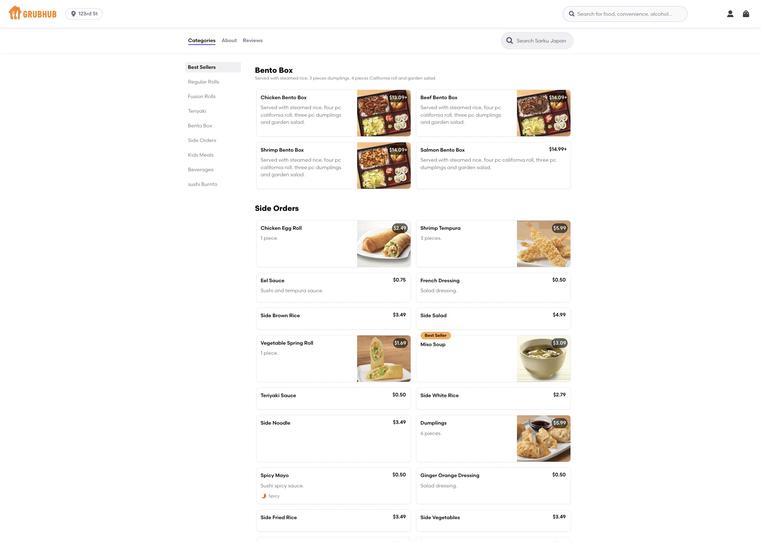Task type: vqa. For each thing, say whether or not it's contained in the screenshot.
right 4.2
no



Task type: describe. For each thing, give the bounding box(es) containing it.
regular rolls tab
[[188, 78, 238, 86]]

$13.09 +
[[390, 95, 408, 101]]

california for shrimp bento box
[[261, 165, 284, 171]]

spicy image
[[261, 493, 267, 500]]

side left noodle
[[261, 420, 272, 426]]

$3.09
[[553, 340, 567, 346]]

rice, for salmon bento box
[[473, 157, 483, 163]]

and down chicken bento box
[[261, 119, 270, 125]]

regular rolls
[[188, 79, 219, 85]]

pieces. for 6 pieces.
[[425, 431, 442, 437]]

$14.99
[[550, 146, 564, 153]]

steamed inside served with steamed rice and mixed vegetables
[[290, 19, 312, 25]]

side fried rice
[[261, 515, 297, 521]]

$14.09 for shrimp bento box
[[390, 147, 405, 153]]

$2.79
[[554, 392, 566, 398]]

$14.09 for beef bento box
[[550, 95, 565, 101]]

1 for vegetable
[[261, 350, 263, 356]]

bento inside tab
[[188, 123, 202, 129]]

spicy for spicy
[[269, 494, 280, 499]]

with inside "bento box served with steamed rice, 3 pieces dumplings, 4 pieces california roll and garden salad."
[[271, 76, 279, 81]]

mayo
[[275, 473, 289, 479]]

sauce for eel sauce
[[269, 278, 285, 284]]

beef bento box
[[421, 95, 458, 101]]

side left fried
[[261, 515, 272, 521]]

0 vertical spatial sauce.
[[308, 288, 324, 294]]

bento box tab
[[188, 122, 238, 130]]

steamed for chicken bento box
[[290, 105, 312, 111]]

side left brown
[[261, 313, 272, 319]]

rice, for beef bento box
[[473, 105, 483, 111]]

shrimp bento box
[[261, 147, 304, 153]]

served with steamed rice and mixed vegetables button
[[257, 4, 411, 51]]

steamed for beef bento box
[[450, 105, 472, 111]]

dumplings
[[421, 420, 447, 426]]

sushi spicy sauce.
[[261, 483, 304, 489]]

sellers
[[200, 64, 216, 70]]

teriyaki sauce
[[261, 393, 296, 399]]

shrimp for shrimp tempura
[[421, 225, 438, 231]]

$0.75
[[394, 277, 406, 283]]

6 pieces.
[[421, 431, 442, 437]]

served with steamed rice, four pc california roll, three pc dumplings and garden salad. for beef bento box
[[421, 105, 502, 125]]

with for chicken
[[279, 105, 289, 111]]

spicy
[[275, 483, 287, 489]]

bento for salmon bento box
[[441, 147, 455, 153]]

french
[[421, 278, 438, 284]]

side orders tab
[[188, 137, 238, 144]]

served for chicken
[[261, 105, 278, 111]]

rice, for chicken bento box
[[313, 105, 323, 111]]

served with steamed rice, four pc california roll, three pc dumplings and garden salad. for chicken bento box
[[261, 105, 342, 125]]

orange
[[439, 473, 457, 479]]

salad dressing. for dressing
[[421, 288, 458, 294]]

1 pieces from the left
[[313, 76, 327, 81]]

$3.49 for side vegetables
[[553, 514, 566, 520]]

sushi for sushi and tempura sauce.
[[261, 288, 274, 294]]

1 horizontal spatial side orders
[[255, 204, 299, 213]]

+ for shrimp bento box
[[405, 147, 408, 153]]

side left vegetables
[[421, 515, 432, 521]]

$1.69
[[395, 340, 407, 346]]

$5.99 for dumplings
[[554, 420, 567, 426]]

vegetable spring roll
[[261, 340, 314, 346]]

6
[[421, 431, 424, 437]]

piece. for vegetable
[[264, 350, 279, 356]]

123rd st button
[[65, 8, 105, 20]]

rice for side white rice
[[448, 393, 459, 399]]

roll, for chicken bento box
[[285, 112, 293, 118]]

rice for side fried rice
[[286, 515, 297, 521]]

eel sauce
[[261, 278, 285, 284]]

salad dressing. for orange
[[421, 483, 458, 489]]

california for chicken bento box
[[261, 112, 284, 118]]

3 pieces.
[[421, 235, 442, 242]]

spring
[[287, 340, 303, 346]]

bento box
[[188, 123, 212, 129]]

dumplings,
[[328, 76, 351, 81]]

main navigation navigation
[[0, 0, 762, 28]]

side inside tab
[[188, 137, 199, 144]]

Search for food, convenience, alcohol... search field
[[563, 6, 688, 22]]

three for salmon bento box
[[536, 157, 549, 163]]

shrimp tempura image
[[517, 221, 571, 267]]

beef bento box image
[[517, 90, 571, 136]]

side orders inside tab
[[188, 137, 216, 144]]

rice, for shrimp bento box
[[313, 157, 323, 163]]

side salad
[[421, 313, 447, 319]]

best seller miso soup
[[421, 333, 447, 348]]

burrito
[[201, 181, 217, 187]]

roll
[[391, 76, 398, 81]]

shrimp teriyaki image
[[357, 4, 411, 51]]

dumplings image
[[517, 416, 571, 462]]

1 piece. for vegetable spring roll
[[261, 350, 279, 356]]

regular
[[188, 79, 207, 85]]

best sellers
[[188, 64, 216, 70]]

dumplings for chicken bento box
[[316, 112, 342, 118]]

with for beef
[[439, 105, 449, 111]]

salad. for salmon bento box
[[477, 165, 492, 171]]

soup
[[433, 342, 446, 348]]

vegetables
[[433, 515, 460, 521]]

dressing. for dressing
[[436, 288, 458, 294]]

kids
[[188, 152, 198, 158]]

bento box served with steamed rice, 3 pieces dumplings, 4 pieces california roll and garden salad.
[[255, 66, 437, 81]]

three for beef bento box
[[455, 112, 467, 118]]

sushi
[[188, 181, 200, 187]]

best for sellers
[[188, 64, 199, 70]]

search icon image
[[506, 36, 514, 45]]

dressing. for orange
[[436, 483, 458, 489]]

ginger
[[421, 473, 438, 479]]

side vegetables
[[421, 515, 460, 521]]

served with steamed rice, four pc california roll, three pc dumplings and garden salad. for salmon bento box
[[421, 157, 557, 171]]

with for shrimp
[[279, 157, 289, 163]]

salmon
[[421, 147, 439, 153]]

reviews button
[[243, 28, 263, 54]]

tempura
[[439, 225, 461, 231]]

categories button
[[188, 28, 216, 54]]

beverages
[[188, 167, 213, 173]]

and down beef
[[421, 119, 430, 125]]

bento for chicken bento box
[[282, 95, 297, 101]]

spicy mayo
[[261, 473, 289, 479]]

fried
[[273, 515, 285, 521]]

miso
[[421, 342, 432, 348]]

three for shrimp bento box
[[295, 165, 307, 171]]

shrimp bento box image
[[357, 143, 411, 189]]

salad. for chicken bento box
[[291, 119, 305, 125]]

dumplings for shrimp bento box
[[316, 165, 342, 171]]

brown
[[273, 313, 288, 319]]

sushi burrito
[[188, 181, 217, 187]]

box for chicken bento box
[[298, 95, 307, 101]]

$14.09 + for shrimp bento box
[[390, 147, 408, 153]]

roll for vegetable spring roll
[[304, 340, 314, 346]]

2 svg image from the left
[[569, 10, 576, 17]]

ginger orange dressing
[[421, 473, 480, 479]]

box inside "bento box served with steamed rice, 3 pieces dumplings, 4 pieces california roll and garden salad."
[[279, 66, 293, 75]]

1 for chicken
[[261, 235, 263, 242]]

shrimp for shrimp bento box
[[261, 147, 278, 153]]

and inside served with steamed rice and mixed vegetables
[[323, 19, 333, 25]]

sushi for sushi spicy sauce.
[[261, 483, 274, 489]]

teriyaki tab
[[188, 107, 238, 115]]

side white rice
[[421, 393, 459, 399]]

teriyaki for teriyaki
[[188, 108, 206, 114]]

$4.99
[[553, 312, 566, 318]]

Search Sarku Japan search field
[[517, 37, 571, 44]]

reviews
[[243, 37, 263, 44]]

roll, for beef bento box
[[445, 112, 453, 118]]

123rd
[[79, 11, 92, 17]]

roll, for shrimp bento box
[[285, 165, 293, 171]]

about
[[222, 37, 237, 44]]

categories
[[188, 37, 216, 44]]



Task type: locate. For each thing, give the bounding box(es) containing it.
1 $5.99 from the top
[[554, 225, 567, 231]]

salad dressing. down orange
[[421, 483, 458, 489]]

roll right spring
[[304, 340, 314, 346]]

dressing right 'french'
[[439, 278, 460, 284]]

steamed down chicken bento box
[[290, 105, 312, 111]]

1 vertical spatial sauce
[[281, 393, 296, 399]]

side up chicken egg roll
[[255, 204, 272, 213]]

1 vertical spatial chicken
[[261, 225, 281, 231]]

best left sellers on the left top of page
[[188, 64, 199, 70]]

salad down 'ginger'
[[421, 483, 435, 489]]

bento for beef bento box
[[433, 95, 448, 101]]

seller
[[435, 333, 447, 338]]

0 vertical spatial $5.99
[[554, 225, 567, 231]]

1 horizontal spatial sauce.
[[308, 288, 324, 294]]

sauce. right tempura
[[308, 288, 324, 294]]

1 dressing. from the top
[[436, 288, 458, 294]]

box for shrimp bento box
[[295, 147, 304, 153]]

2 vertical spatial salad
[[421, 483, 435, 489]]

pc
[[335, 105, 341, 111], [495, 105, 501, 111], [309, 112, 315, 118], [469, 112, 475, 118], [335, 157, 341, 163], [495, 157, 501, 163], [550, 157, 557, 163], [309, 165, 315, 171]]

salad. for beef bento box
[[451, 119, 465, 125]]

orders inside tab
[[200, 137, 216, 144]]

steamed down beef bento box
[[450, 105, 472, 111]]

1 svg image from the left
[[727, 10, 735, 18]]

salad for ginger
[[421, 483, 435, 489]]

1 vertical spatial shrimp
[[421, 225, 438, 231]]

0 vertical spatial sushi
[[261, 288, 274, 294]]

0 vertical spatial 1 piece.
[[261, 235, 279, 242]]

best inside "best seller miso soup"
[[425, 333, 434, 338]]

with inside served with steamed rice and mixed vegetables
[[279, 19, 289, 25]]

with down shrimp bento box
[[279, 157, 289, 163]]

$3.49
[[393, 312, 406, 318], [393, 420, 406, 426], [393, 514, 406, 520], [553, 514, 566, 520]]

salmon bento box
[[421, 147, 465, 153]]

sushi and tempura sauce.
[[261, 288, 324, 294]]

rice right brown
[[289, 313, 300, 319]]

beef
[[421, 95, 432, 101]]

with down salmon bento box
[[439, 157, 449, 163]]

0 vertical spatial dressing
[[439, 278, 460, 284]]

1 horizontal spatial best
[[425, 333, 434, 338]]

with
[[279, 19, 289, 25], [271, 76, 279, 81], [279, 105, 289, 111], [439, 105, 449, 111], [279, 157, 289, 163], [439, 157, 449, 163]]

with up chicken bento box
[[271, 76, 279, 81]]

side
[[188, 137, 199, 144], [255, 204, 272, 213], [261, 313, 272, 319], [421, 313, 432, 319], [421, 393, 432, 399], [261, 420, 272, 426], [261, 515, 272, 521], [421, 515, 432, 521]]

vegetable
[[261, 340, 286, 346]]

side brown rice
[[261, 313, 300, 319]]

served for beef
[[421, 105, 438, 111]]

sauce right eel
[[269, 278, 285, 284]]

0 vertical spatial spicy
[[261, 473, 274, 479]]

salad. for shrimp bento box
[[291, 172, 305, 178]]

2 $5.99 from the top
[[554, 420, 567, 426]]

vegetables
[[261, 26, 288, 32]]

1 vertical spatial side orders
[[255, 204, 299, 213]]

and right roll
[[399, 76, 407, 81]]

st
[[93, 11, 98, 17]]

served up chicken bento box
[[255, 76, 269, 81]]

0 vertical spatial $14.09 +
[[550, 95, 568, 101]]

best sellers tab
[[188, 64, 238, 71]]

with for salmon
[[439, 157, 449, 163]]

0 vertical spatial dressing.
[[436, 288, 458, 294]]

0 vertical spatial orders
[[200, 137, 216, 144]]

bento for shrimp bento box
[[279, 147, 294, 153]]

steamed up chicken bento box
[[280, 76, 299, 81]]

dumplings for salmon bento box
[[421, 165, 446, 171]]

0 horizontal spatial side orders
[[188, 137, 216, 144]]

1 vertical spatial 1 piece.
[[261, 350, 279, 356]]

$14.09 + for beef bento box
[[550, 95, 568, 101]]

garden inside "bento box served with steamed rice, 3 pieces dumplings, 4 pieces california roll and garden salad."
[[408, 76, 423, 81]]

$14.09 +
[[550, 95, 568, 101], [390, 147, 408, 153]]

1 down chicken egg roll
[[261, 235, 263, 242]]

served down chicken bento box
[[261, 105, 278, 111]]

dressing.
[[436, 288, 458, 294], [436, 483, 458, 489]]

piece. down chicken egg roll
[[264, 235, 279, 242]]

box for beef bento box
[[449, 95, 458, 101]]

spicy left mayo
[[261, 473, 274, 479]]

123rd st
[[79, 11, 98, 17]]

side up kids
[[188, 137, 199, 144]]

best for seller
[[425, 333, 434, 338]]

0 vertical spatial pieces.
[[425, 235, 442, 242]]

0 vertical spatial salad dressing.
[[421, 288, 458, 294]]

0 vertical spatial best
[[188, 64, 199, 70]]

fusion rolls tab
[[188, 93, 238, 100]]

steamed down shrimp bento box
[[290, 157, 312, 163]]

vegetable spring roll image
[[357, 336, 411, 382]]

side orders
[[188, 137, 216, 144], [255, 204, 299, 213]]

dressing. down orange
[[436, 483, 458, 489]]

1 vertical spatial orders
[[273, 204, 299, 213]]

0 vertical spatial $14.09
[[550, 95, 565, 101]]

beverages tab
[[188, 166, 238, 174]]

chicken egg roll
[[261, 225, 302, 231]]

steamed for salmon bento box
[[450, 157, 472, 163]]

rolls
[[208, 79, 219, 85], [205, 94, 216, 100]]

california for salmon bento box
[[503, 157, 525, 163]]

1 vertical spatial sushi
[[261, 483, 274, 489]]

served down beef
[[421, 105, 438, 111]]

2 pieces from the left
[[355, 76, 369, 81]]

served inside "bento box served with steamed rice, 3 pieces dumplings, 4 pieces california roll and garden salad."
[[255, 76, 269, 81]]

1 vertical spatial sauce.
[[288, 483, 304, 489]]

1 vertical spatial rice
[[448, 393, 459, 399]]

four for salmon bento box
[[484, 157, 494, 163]]

roll,
[[285, 112, 293, 118], [445, 112, 453, 118], [527, 157, 535, 163], [285, 165, 293, 171]]

1 horizontal spatial svg image
[[569, 10, 576, 17]]

0 horizontal spatial orders
[[200, 137, 216, 144]]

chicken egg roll image
[[357, 221, 411, 267]]

rice, inside "bento box served with steamed rice, 3 pieces dumplings, 4 pieces california roll and garden salad."
[[300, 76, 309, 81]]

garden down shrimp bento box
[[272, 172, 289, 178]]

2 1 from the top
[[261, 350, 263, 356]]

rolls right fusion
[[205, 94, 216, 100]]

salad dressing. down the french dressing
[[421, 288, 458, 294]]

three for chicken bento box
[[295, 112, 307, 118]]

0 horizontal spatial pieces
[[313, 76, 327, 81]]

1 down vegetable
[[261, 350, 263, 356]]

0 vertical spatial 3
[[310, 76, 312, 81]]

orders up egg
[[273, 204, 299, 213]]

california for beef bento box
[[421, 112, 444, 118]]

0 vertical spatial side orders
[[188, 137, 216, 144]]

1 piece. from the top
[[264, 235, 279, 242]]

1 vertical spatial $14.09 +
[[390, 147, 408, 153]]

meals
[[199, 152, 214, 158]]

rice
[[313, 19, 322, 25]]

1 vertical spatial pieces.
[[425, 431, 442, 437]]

salad down 'french'
[[421, 288, 435, 294]]

salad
[[421, 288, 435, 294], [433, 313, 447, 319], [421, 483, 435, 489]]

pieces right 4
[[355, 76, 369, 81]]

teriyaki for teriyaki sauce
[[261, 393, 280, 399]]

garden right roll
[[408, 76, 423, 81]]

teriyaki inside teriyaki tab
[[188, 108, 206, 114]]

four for shrimp bento box
[[324, 157, 334, 163]]

chicken bento box image
[[357, 90, 411, 136]]

1 vertical spatial dressing.
[[436, 483, 458, 489]]

served with steamed rice and mixed vegetables
[[261, 19, 349, 32]]

$14.99 +
[[550, 146, 567, 153]]

spicy for spicy mayo
[[261, 473, 274, 479]]

california
[[370, 76, 390, 81]]

chicken for piece.
[[261, 225, 281, 231]]

teriyaki
[[188, 108, 206, 114], [261, 393, 280, 399]]

0 vertical spatial chicken
[[261, 95, 281, 101]]

1 vertical spatial 3
[[421, 235, 424, 242]]

sushi
[[261, 288, 274, 294], [261, 483, 274, 489]]

1 horizontal spatial shrimp
[[421, 225, 438, 231]]

0 horizontal spatial shrimp
[[261, 147, 278, 153]]

served with steamed rice, four pc california roll, three pc dumplings and garden salad. for shrimp bento box
[[261, 157, 342, 178]]

piece. for chicken
[[264, 235, 279, 242]]

0 vertical spatial salad
[[421, 288, 435, 294]]

$3.49 for side fried rice
[[393, 514, 406, 520]]

1 1 from the top
[[261, 235, 263, 242]]

box inside tab
[[203, 123, 212, 129]]

1 vertical spatial roll
[[304, 340, 314, 346]]

0 vertical spatial roll
[[293, 225, 302, 231]]

$5.99 for shrimp tempura
[[554, 225, 567, 231]]

pieces. down dumplings
[[425, 431, 442, 437]]

sauce for teriyaki sauce
[[281, 393, 296, 399]]

three
[[295, 112, 307, 118], [455, 112, 467, 118], [536, 157, 549, 163], [295, 165, 307, 171]]

garden for salmon bento box
[[458, 165, 476, 171]]

0 horizontal spatial roll
[[293, 225, 302, 231]]

salad up seller
[[433, 313, 447, 319]]

dressing. down the french dressing
[[436, 288, 458, 294]]

1 sushi from the top
[[261, 288, 274, 294]]

1 horizontal spatial orders
[[273, 204, 299, 213]]

with down beef bento box
[[439, 105, 449, 111]]

roll, for salmon bento box
[[527, 157, 535, 163]]

steamed inside "bento box served with steamed rice, 3 pieces dumplings, 4 pieces california roll and garden salad."
[[280, 76, 299, 81]]

1 vertical spatial salad
[[433, 313, 447, 319]]

1 vertical spatial $5.99
[[554, 420, 567, 426]]

pieces left dumplings,
[[313, 76, 327, 81]]

2 dressing. from the top
[[436, 483, 458, 489]]

sauce. right spicy
[[288, 483, 304, 489]]

sushi up the spicy icon
[[261, 483, 274, 489]]

0 vertical spatial rice
[[289, 313, 300, 319]]

+
[[564, 8, 567, 14], [405, 95, 408, 101], [565, 95, 568, 101], [564, 146, 567, 153], [405, 147, 408, 153]]

pieces. for 3 pieces.
[[425, 235, 442, 242]]

garden for beef bento box
[[432, 119, 449, 125]]

chicken for with
[[261, 95, 281, 101]]

garden for chicken bento box
[[272, 119, 289, 125]]

white
[[433, 393, 447, 399]]

1 chicken from the top
[[261, 95, 281, 101]]

salad.
[[424, 76, 437, 81], [291, 119, 305, 125], [451, 119, 465, 125], [477, 165, 492, 171], [291, 172, 305, 178]]

0 horizontal spatial svg image
[[70, 10, 77, 17]]

0 vertical spatial sauce
[[269, 278, 285, 284]]

sushi burrito tab
[[188, 181, 238, 188]]

1 piece. down chicken egg roll
[[261, 235, 279, 242]]

served
[[261, 19, 278, 25], [255, 76, 269, 81], [261, 105, 278, 111], [421, 105, 438, 111], [261, 157, 278, 163], [421, 157, 438, 163]]

four
[[324, 105, 334, 111], [484, 105, 494, 111], [324, 157, 334, 163], [484, 157, 494, 163]]

and down salmon bento box
[[448, 165, 457, 171]]

1 vertical spatial teriyaki
[[261, 393, 280, 399]]

chicken bento box
[[261, 95, 307, 101]]

french dressing
[[421, 278, 460, 284]]

four for beef bento box
[[484, 105, 494, 111]]

piece. down vegetable
[[264, 350, 279, 356]]

teriyaki up side noodle in the left bottom of the page
[[261, 393, 280, 399]]

$13.19
[[551, 8, 564, 14]]

1 1 piece. from the top
[[261, 235, 279, 242]]

garden for shrimp bento box
[[272, 172, 289, 178]]

$2.49
[[394, 225, 407, 231]]

and right rice
[[323, 19, 333, 25]]

dressing right orange
[[459, 473, 480, 479]]

dressing
[[439, 278, 460, 284], [459, 473, 480, 479]]

side noodle
[[261, 420, 291, 426]]

rice right the white
[[448, 393, 459, 399]]

salad dressing.
[[421, 288, 458, 294], [421, 483, 458, 489]]

svg image inside 123rd st 'button'
[[70, 10, 77, 17]]

1 horizontal spatial 3
[[421, 235, 424, 242]]

svg image
[[70, 10, 77, 17], [569, 10, 576, 17]]

0 horizontal spatial sauce.
[[288, 483, 304, 489]]

1 horizontal spatial svg image
[[742, 10, 751, 18]]

pieces.
[[425, 235, 442, 242], [425, 431, 442, 437]]

1 svg image from the left
[[70, 10, 77, 17]]

side up "best seller miso soup"
[[421, 313, 432, 319]]

garden down beef bento box
[[432, 119, 449, 125]]

$3.49 for side noodle
[[393, 420, 406, 426]]

mixed
[[334, 19, 349, 25]]

steamed for shrimp bento box
[[290, 157, 312, 163]]

1
[[261, 235, 263, 242], [261, 350, 263, 356]]

kids meals tab
[[188, 151, 238, 159]]

side orders up kids meals
[[188, 137, 216, 144]]

0 horizontal spatial 3
[[310, 76, 312, 81]]

steamed
[[290, 19, 312, 25], [280, 76, 299, 81], [290, 105, 312, 111], [450, 105, 472, 111], [290, 157, 312, 163], [450, 157, 472, 163]]

1 vertical spatial best
[[425, 333, 434, 338]]

1 piece. down vegetable
[[261, 350, 279, 356]]

svg image
[[727, 10, 735, 18], [742, 10, 751, 18]]

sushi down eel
[[261, 288, 274, 294]]

0 vertical spatial teriyaki
[[188, 108, 206, 114]]

steamed down salmon bento box
[[450, 157, 472, 163]]

rolls for fusion rolls
[[205, 94, 216, 100]]

chicken
[[261, 95, 281, 101], [261, 225, 281, 231]]

1 salad dressing. from the top
[[421, 288, 458, 294]]

steamed left rice
[[290, 19, 312, 25]]

fusion rolls
[[188, 94, 216, 100]]

pieces. down shrimp tempura
[[425, 235, 442, 242]]

best up miso
[[425, 333, 434, 338]]

with up vegetables
[[279, 19, 289, 25]]

1 piece. for chicken egg roll
[[261, 235, 279, 242]]

2 sushi from the top
[[261, 483, 274, 489]]

2 piece. from the top
[[264, 350, 279, 356]]

served inside served with steamed rice and mixed vegetables
[[261, 19, 278, 25]]

1 horizontal spatial teriyaki
[[261, 393, 280, 399]]

roll right egg
[[293, 225, 302, 231]]

2 salad dressing. from the top
[[421, 483, 458, 489]]

and inside "bento box served with steamed rice, 3 pieces dumplings, 4 pieces california roll and garden salad."
[[399, 76, 407, 81]]

best inside best sellers tab
[[188, 64, 199, 70]]

and down shrimp bento box
[[261, 172, 270, 178]]

eel
[[261, 278, 268, 284]]

1 piece.
[[261, 235, 279, 242], [261, 350, 279, 356]]

0 horizontal spatial $14.09 +
[[390, 147, 408, 153]]

1 vertical spatial 1
[[261, 350, 263, 356]]

1 vertical spatial dressing
[[459, 473, 480, 479]]

2 chicken from the top
[[261, 225, 281, 231]]

+ for chicken bento box
[[405, 95, 408, 101]]

side orders up chicken egg roll
[[255, 204, 299, 213]]

1 vertical spatial rolls
[[205, 94, 216, 100]]

dumplings
[[316, 112, 342, 118], [476, 112, 502, 118], [316, 165, 342, 171], [421, 165, 446, 171]]

4
[[352, 76, 354, 81]]

$3.49 for side brown rice
[[393, 312, 406, 318]]

rolls for regular rolls
[[208, 79, 219, 85]]

fusion
[[188, 94, 204, 100]]

3 down shrimp tempura
[[421, 235, 424, 242]]

salad for french
[[421, 288, 435, 294]]

tempura
[[286, 288, 307, 294]]

served for shrimp
[[261, 157, 278, 163]]

0 horizontal spatial best
[[188, 64, 199, 70]]

$13.19 +
[[551, 8, 567, 14]]

1 vertical spatial piece.
[[264, 350, 279, 356]]

rolls up fusion rolls tab
[[208, 79, 219, 85]]

shrimp tempura
[[421, 225, 461, 231]]

bento
[[255, 66, 277, 75], [282, 95, 297, 101], [433, 95, 448, 101], [188, 123, 202, 129], [279, 147, 294, 153], [441, 147, 455, 153]]

spicy right the spicy icon
[[269, 494, 280, 499]]

0 horizontal spatial svg image
[[727, 10, 735, 18]]

egg
[[282, 225, 292, 231]]

served down shrimp bento box
[[261, 157, 278, 163]]

svg image left 123rd
[[70, 10, 77, 17]]

served for salmon
[[421, 157, 438, 163]]

sauce up noodle
[[281, 393, 296, 399]]

1 vertical spatial salad dressing.
[[421, 483, 458, 489]]

0 vertical spatial piece.
[[264, 235, 279, 242]]

kids meals
[[188, 152, 214, 158]]

rice right fried
[[286, 515, 297, 521]]

1 vertical spatial $14.09
[[390, 147, 405, 153]]

salad. inside "bento box served with steamed rice, 3 pieces dumplings, 4 pieces california roll and garden salad."
[[424, 76, 437, 81]]

served down salmon
[[421, 157, 438, 163]]

1 horizontal spatial pieces
[[355, 76, 369, 81]]

garden down salmon bento box
[[458, 165, 476, 171]]

and down eel sauce
[[275, 288, 284, 294]]

+ for beef bento box
[[565, 95, 568, 101]]

0 vertical spatial shrimp
[[261, 147, 278, 153]]

dumplings for beef bento box
[[476, 112, 502, 118]]

noodle
[[273, 420, 291, 426]]

2 svg image from the left
[[742, 10, 751, 18]]

3 inside "bento box served with steamed rice, 3 pieces dumplings, 4 pieces california roll and garden salad."
[[310, 76, 312, 81]]

bento inside "bento box served with steamed rice, 3 pieces dumplings, 4 pieces california roll and garden salad."
[[255, 66, 277, 75]]

roll for chicken egg roll
[[293, 225, 302, 231]]

1 horizontal spatial $14.09
[[550, 95, 565, 101]]

box for salmon bento box
[[456, 147, 465, 153]]

miso soup image
[[517, 336, 571, 382]]

orders up meals
[[200, 137, 216, 144]]

teriyaki down fusion
[[188, 108, 206, 114]]

served up vegetables
[[261, 19, 278, 25]]

2 vertical spatial rice
[[286, 515, 297, 521]]

sauce.
[[308, 288, 324, 294], [288, 483, 304, 489]]

$13.09
[[390, 95, 405, 101]]

rice for side brown rice
[[289, 313, 300, 319]]

1 horizontal spatial roll
[[304, 340, 314, 346]]

california
[[261, 112, 284, 118], [421, 112, 444, 118], [503, 157, 525, 163], [261, 165, 284, 171]]

0 horizontal spatial $14.09
[[390, 147, 405, 153]]

rice
[[289, 313, 300, 319], [448, 393, 459, 399], [286, 515, 297, 521]]

side left the white
[[421, 393, 432, 399]]

garden down chicken bento box
[[272, 119, 289, 125]]

about button
[[221, 28, 237, 54]]

3 left dumplings,
[[310, 76, 312, 81]]

1 vertical spatial spicy
[[269, 494, 280, 499]]

svg image right $13.19 +
[[569, 10, 576, 17]]

with down chicken bento box
[[279, 105, 289, 111]]

2 1 piece. from the top
[[261, 350, 279, 356]]

orders
[[200, 137, 216, 144], [273, 204, 299, 213]]

1 horizontal spatial $14.09 +
[[550, 95, 568, 101]]

0 vertical spatial rolls
[[208, 79, 219, 85]]

0 vertical spatial 1
[[261, 235, 263, 242]]

four for chicken bento box
[[324, 105, 334, 111]]

0 horizontal spatial teriyaki
[[188, 108, 206, 114]]



